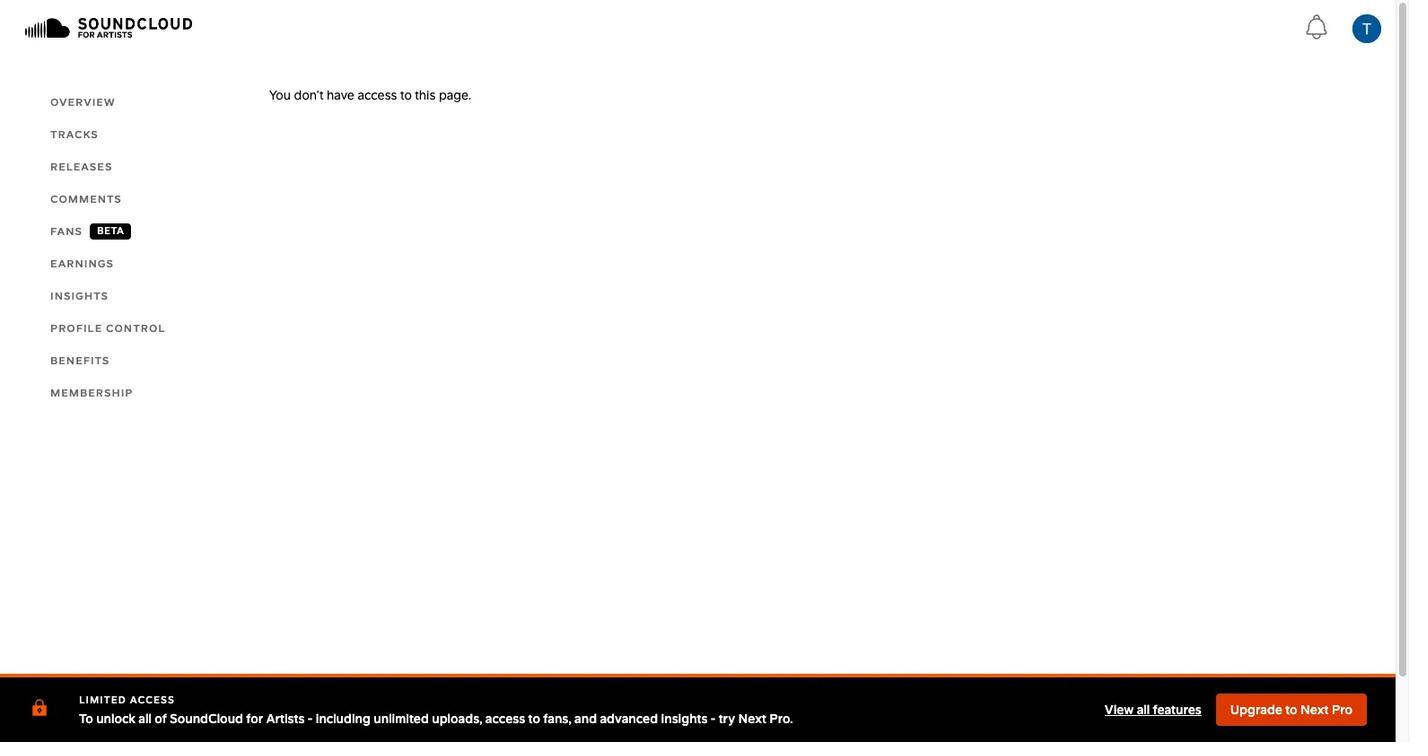 Task type: vqa. For each thing, say whether or not it's contained in the screenshot.
To
yes



Task type: describe. For each thing, give the bounding box(es) containing it.
limited access to unlock all of soundcloud for artists - including unlimited uploads, access to fans, and advanced insights - try next pro.
[[79, 695, 793, 726]]

this
[[415, 88, 436, 102]]

insights link
[[0, 280, 165, 312]]

privacy policy
[[771, 713, 848, 726]]

overview link
[[0, 86, 165, 119]]

profile
[[50, 322, 103, 335]]

benefits
[[50, 355, 110, 367]]

overview
[[50, 96, 116, 109]]

uploads,
[[432, 712, 483, 726]]

all inside limited access to unlock all of soundcloud for artists - including unlimited uploads, access to fans, and advanced insights - try next pro.
[[139, 712, 152, 726]]

try
[[719, 712, 736, 726]]

of
[[155, 712, 167, 726]]

view all features
[[1105, 703, 1202, 717]]

benefits link
[[0, 345, 165, 377]]

insights
[[661, 712, 708, 726]]

soundcloud for artists image
[[25, 18, 192, 38]]

toggle dark mode button
[[558, 712, 657, 728]]

mode
[[626, 713, 657, 726]]

dark
[[598, 713, 623, 726]]

have
[[327, 88, 355, 102]]

comments
[[50, 193, 122, 206]]

upgrade
[[1231, 703, 1283, 717]]

and
[[575, 712, 597, 726]]

access
[[130, 695, 175, 707]]

cookie settings button
[[671, 712, 757, 728]]

pro.
[[770, 712, 793, 726]]

membership link
[[0, 377, 165, 409]]

unlock
[[96, 712, 136, 726]]

0 horizontal spatial to
[[400, 88, 412, 102]]

1 - from the left
[[308, 712, 313, 726]]

view
[[1105, 703, 1134, 717]]

toggle
[[558, 713, 595, 726]]

earnings
[[50, 258, 114, 270]]

tracks link
[[0, 119, 165, 151]]

don't
[[294, 88, 324, 102]]

to
[[79, 712, 93, 726]]

tracks
[[50, 128, 99, 141]]

privacy policy link
[[771, 712, 848, 728]]

page.
[[439, 88, 471, 102]]

next inside limited access to unlock all of soundcloud for artists - including unlimited uploads, access to fans, and advanced insights - try next pro.
[[739, 712, 767, 726]]

soundcloud 2023
[[444, 713, 543, 726]]

1 horizontal spatial soundcloud
[[444, 713, 512, 726]]

pro
[[1332, 703, 1353, 717]]

next inside "button"
[[1301, 703, 1329, 717]]

to inside limited access to unlock all of soundcloud for artists - including unlimited uploads, access to fans, and advanced insights - try next pro.
[[529, 712, 541, 726]]

privacy
[[771, 713, 812, 726]]

lock image
[[29, 697, 50, 719]]



Task type: locate. For each thing, give the bounding box(es) containing it.
1 vertical spatial access
[[486, 712, 526, 726]]

profile control link
[[0, 312, 165, 345]]

insights
[[50, 290, 109, 303]]

1 horizontal spatial all
[[1137, 703, 1150, 717]]

advanced
[[600, 712, 658, 726]]

- right the artists
[[308, 712, 313, 726]]

cookie
[[671, 713, 710, 726]]

to inside "button"
[[1286, 703, 1298, 717]]

features
[[1153, 703, 1202, 717]]

- left the try
[[711, 712, 716, 726]]

0 horizontal spatial all
[[139, 712, 152, 726]]

access inside limited access to unlock all of soundcloud for artists - including unlimited uploads, access to fans, and advanced insights - try next pro.
[[486, 712, 526, 726]]

you
[[269, 88, 291, 102]]

all right view
[[1137, 703, 1150, 717]]

soundcloud inside limited access to unlock all of soundcloud for artists - including unlimited uploads, access to fans, and advanced insights - try next pro.
[[170, 712, 243, 726]]

upgrade to next pro button
[[1217, 694, 1368, 726]]

notification bell image
[[1303, 12, 1332, 41]]

to left this
[[400, 88, 412, 102]]

user avatar image
[[1353, 14, 1382, 43]]

control
[[106, 322, 165, 335]]

releases
[[50, 161, 113, 173]]

artists
[[266, 712, 305, 726]]

beta
[[97, 225, 124, 237]]

2023
[[515, 713, 543, 726]]

for
[[246, 712, 263, 726]]

2 - from the left
[[711, 712, 716, 726]]

1 horizontal spatial to
[[529, 712, 541, 726]]

0 horizontal spatial -
[[308, 712, 313, 726]]

soundcloud
[[170, 712, 243, 726], [444, 713, 512, 726]]

next right the try
[[739, 712, 767, 726]]

0 vertical spatial access
[[358, 88, 397, 102]]

access right have
[[358, 88, 397, 102]]

policy
[[815, 713, 848, 726]]

releases link
[[0, 151, 165, 183]]

to
[[400, 88, 412, 102], [1286, 703, 1298, 717], [529, 712, 541, 726]]

-
[[308, 712, 313, 726], [711, 712, 716, 726]]

0 horizontal spatial soundcloud
[[170, 712, 243, 726]]

earnings link
[[0, 248, 165, 280]]

all left of
[[139, 712, 152, 726]]

1 horizontal spatial -
[[711, 712, 716, 726]]

0 horizontal spatial next
[[739, 712, 767, 726]]

soundcloud right of
[[170, 712, 243, 726]]

including
[[316, 712, 371, 726]]

settings
[[713, 713, 757, 726]]

toggle dark mode
[[558, 713, 657, 726]]

to left fans,
[[529, 712, 541, 726]]

to right the upgrade
[[1286, 703, 1298, 717]]

cookie settings
[[671, 713, 757, 726]]

access
[[358, 88, 397, 102], [486, 712, 526, 726]]

fans
[[50, 225, 83, 238]]

1 horizontal spatial next
[[1301, 703, 1329, 717]]

next
[[1301, 703, 1329, 717], [739, 712, 767, 726]]

unlimited
[[374, 712, 429, 726]]

0 horizontal spatial access
[[358, 88, 397, 102]]

next left pro
[[1301, 703, 1329, 717]]

1 horizontal spatial access
[[486, 712, 526, 726]]

upgrade to next pro
[[1231, 703, 1353, 717]]

all inside button
[[1137, 703, 1150, 717]]

comments link
[[0, 183, 165, 216]]

membership
[[50, 387, 133, 400]]

profile control
[[50, 322, 165, 335]]

soundcloud left 2023
[[444, 713, 512, 726]]

access right uploads,
[[486, 712, 526, 726]]

fans,
[[544, 712, 572, 726]]

limited
[[79, 695, 127, 707]]

all
[[1137, 703, 1150, 717], [139, 712, 152, 726]]

2 horizontal spatial to
[[1286, 703, 1298, 717]]

view all features button
[[1091, 694, 1217, 726]]

you don't have access to this page.
[[269, 88, 471, 102]]



